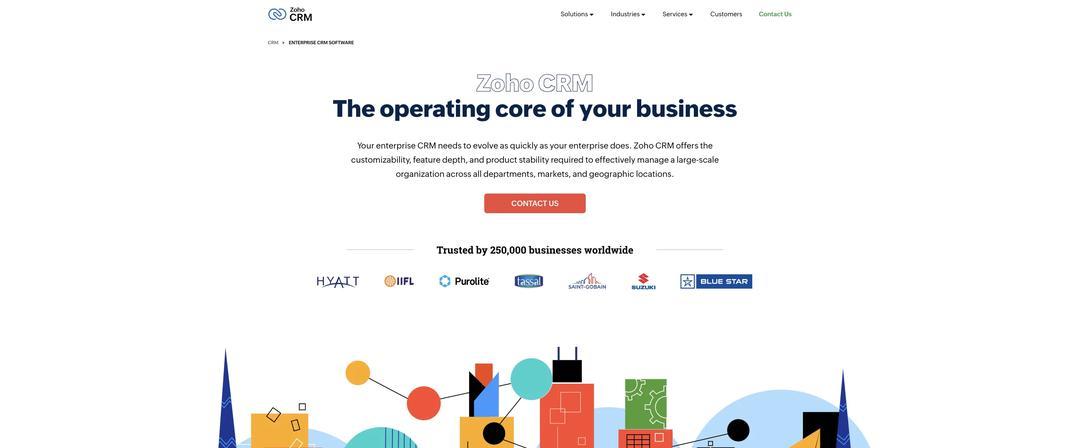Task type: describe. For each thing, give the bounding box(es) containing it.
industries
[[611, 10, 640, 18]]

a
[[671, 155, 676, 165]]

the
[[333, 95, 376, 122]]

the
[[701, 141, 713, 150]]

trusted by 250,000 businesses worldwide
[[437, 244, 634, 257]]

does.
[[611, 141, 632, 150]]

the customizability, feature depth, and product stability required to effectively manage a large-scale organization across all departments, markets, and geographic locations.
[[351, 141, 720, 179]]

enterprise
[[289, 40, 316, 45]]

locations.
[[636, 169, 675, 179]]

of
[[551, 95, 575, 122]]

businesses
[[529, 244, 582, 257]]

stability
[[519, 155, 550, 165]]

2 enterprise from the left
[[569, 141, 609, 150]]

large-
[[677, 155, 699, 165]]

0 vertical spatial and
[[470, 155, 485, 165]]

customers link
[[711, 3, 743, 25]]

contact us link
[[485, 194, 586, 214]]

product
[[486, 155, 518, 165]]

us
[[549, 199, 559, 208]]

contact
[[512, 199, 547, 208]]

1 vertical spatial your
[[550, 141, 568, 150]]

contact us
[[760, 10, 792, 18]]

required
[[551, 155, 584, 165]]

across
[[447, 169, 472, 179]]

operating
[[380, 95, 491, 122]]

customers
[[711, 10, 743, 18]]

organization
[[396, 169, 445, 179]]

zoho inside zoho crm the operating core of your business
[[477, 70, 534, 96]]

enterprise crm software
[[289, 40, 354, 45]]

core
[[496, 95, 547, 122]]

1 enterprise from the left
[[376, 141, 416, 150]]

your
[[358, 141, 375, 150]]

1 vertical spatial zoho
[[634, 141, 654, 150]]

your inside zoho crm the operating core of your business
[[580, 95, 632, 122]]

0 horizontal spatial to
[[464, 141, 472, 150]]

1 horizontal spatial and
[[573, 169, 588, 179]]



Task type: locate. For each thing, give the bounding box(es) containing it.
services
[[663, 10, 688, 18]]

contact us
[[512, 199, 559, 208]]

crm inside zoho crm the operating core of your business
[[539, 70, 594, 96]]

markets,
[[538, 169, 571, 179]]

250,000
[[491, 244, 527, 257]]

effectively
[[596, 155, 636, 165]]

your up required
[[550, 141, 568, 150]]

depth,
[[443, 155, 468, 165]]

0 horizontal spatial enterprise
[[376, 141, 416, 150]]

worldwide
[[585, 244, 634, 257]]

as up product
[[500, 141, 509, 150]]

1 horizontal spatial your
[[580, 95, 632, 122]]

feature
[[413, 155, 441, 165]]

crm link
[[268, 40, 279, 46]]

as
[[500, 141, 509, 150], [540, 141, 549, 150]]

to inside "the customizability, feature depth, and product stability required to effectively manage a large-scale organization across all departments, markets, and geographic locations."
[[586, 155, 594, 165]]

ecrm banner bg image
[[184, 334, 886, 449]]

by
[[476, 244, 488, 257]]

business
[[636, 95, 738, 122]]

quickly
[[510, 141, 538, 150]]

geographic
[[590, 169, 635, 179]]

0 vertical spatial your
[[580, 95, 632, 122]]

1 vertical spatial and
[[573, 169, 588, 179]]

1 vertical spatial to
[[586, 155, 594, 165]]

evolve
[[473, 141, 499, 150]]

needs
[[438, 141, 462, 150]]

and
[[470, 155, 485, 165], [573, 169, 588, 179]]

contact us link
[[760, 3, 792, 25]]

scale
[[699, 155, 720, 165]]

0 vertical spatial to
[[464, 141, 472, 150]]

zoho crm logo image
[[268, 5, 312, 23]]

and down required
[[573, 169, 588, 179]]

us
[[785, 10, 792, 18]]

solutions
[[561, 10, 588, 18]]

enterprise up required
[[569, 141, 609, 150]]

customizability,
[[351, 155, 412, 165]]

your
[[580, 95, 632, 122], [550, 141, 568, 150]]

1 horizontal spatial to
[[586, 155, 594, 165]]

0 horizontal spatial as
[[500, 141, 509, 150]]

crm
[[268, 40, 279, 45], [317, 40, 328, 45], [539, 70, 594, 96], [418, 141, 437, 150], [656, 141, 675, 150]]

1 horizontal spatial enterprise
[[569, 141, 609, 150]]

zoho
[[477, 70, 534, 96], [634, 141, 654, 150]]

your up the does. on the top of the page
[[580, 95, 632, 122]]

1 as from the left
[[500, 141, 509, 150]]

2 as from the left
[[540, 141, 549, 150]]

offers
[[676, 141, 699, 150]]

manage
[[638, 155, 669, 165]]

1 horizontal spatial as
[[540, 141, 549, 150]]

to right needs
[[464, 141, 472, 150]]

to
[[464, 141, 472, 150], [586, 155, 594, 165]]

0 horizontal spatial zoho
[[477, 70, 534, 96]]

trusted
[[437, 244, 474, 257]]

as up "stability"
[[540, 141, 549, 150]]

0 vertical spatial zoho
[[477, 70, 534, 96]]

contact
[[760, 10, 784, 18]]

enterprise
[[376, 141, 416, 150], [569, 141, 609, 150]]

zoho crm the operating core of your business
[[333, 70, 738, 122]]

0 horizontal spatial and
[[470, 155, 485, 165]]

enterprise up the customizability,
[[376, 141, 416, 150]]

to right required
[[586, 155, 594, 165]]

all
[[473, 169, 482, 179]]

departments,
[[484, 169, 536, 179]]

your enterprise crm needs to evolve as quickly as your enterprise does. zoho crm offers
[[358, 141, 699, 150]]

software
[[329, 40, 354, 45]]

and up the all
[[470, 155, 485, 165]]

1 horizontal spatial zoho
[[634, 141, 654, 150]]

0 horizontal spatial your
[[550, 141, 568, 150]]



Task type: vqa. For each thing, say whether or not it's contained in the screenshot.
effectively
yes



